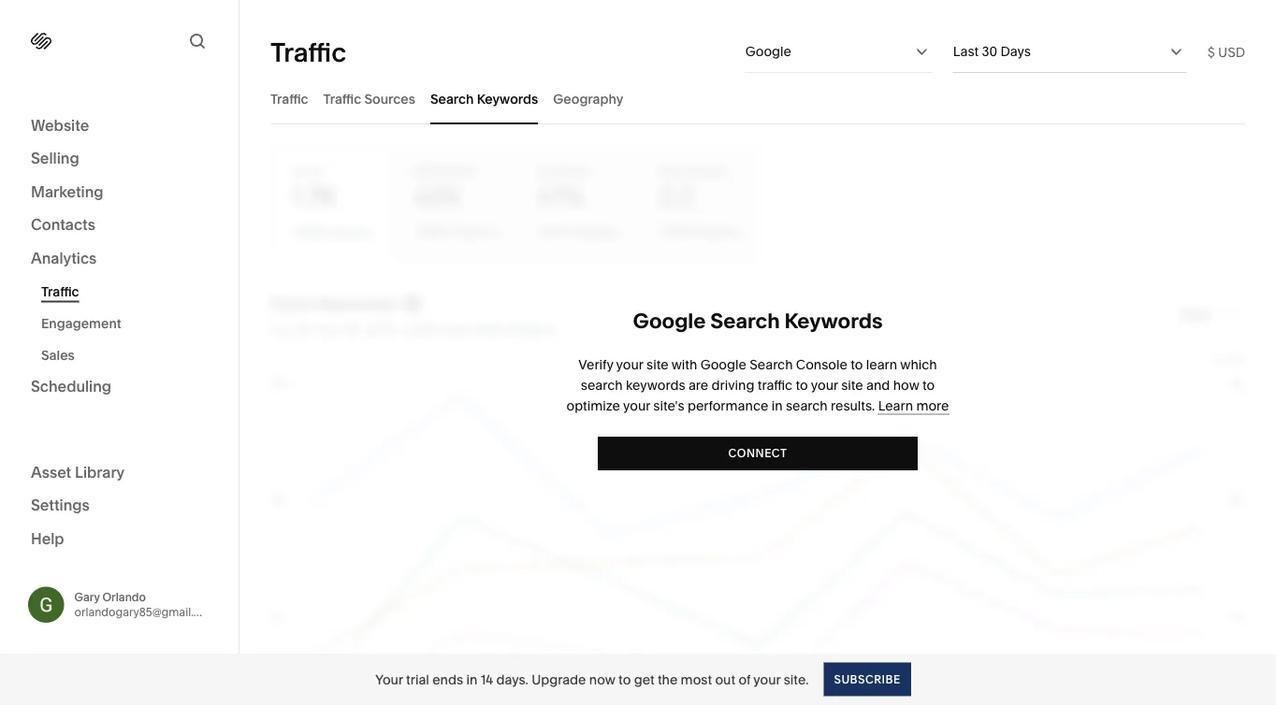 Task type: locate. For each thing, give the bounding box(es) containing it.
help link
[[31, 529, 64, 549]]

$
[[1208, 44, 1215, 60]]

the
[[658, 672, 678, 688]]

which
[[900, 357, 937, 373]]

scheduling
[[31, 378, 111, 396]]

out
[[715, 672, 735, 688]]

to
[[851, 357, 863, 373], [796, 378, 808, 393], [922, 378, 935, 393], [619, 672, 631, 688]]

google inside "field"
[[745, 44, 791, 59]]

optimize
[[566, 398, 620, 414]]

search down verify
[[581, 378, 623, 393]]

library
[[75, 463, 125, 481]]

to up more
[[922, 378, 935, 393]]

0 horizontal spatial search
[[581, 378, 623, 393]]

traffic sources
[[323, 91, 415, 107]]

days
[[1001, 44, 1031, 59]]

website
[[31, 116, 89, 134]]

with
[[671, 357, 697, 373]]

1 vertical spatial search
[[710, 308, 780, 334]]

traffic
[[270, 36, 346, 68], [270, 91, 308, 107], [323, 91, 361, 107], [41, 283, 79, 299]]

0 vertical spatial in
[[772, 398, 783, 414]]

traffic left 'sources' on the left top of the page
[[323, 91, 361, 107]]

search up verify your site with google search console to learn which search keywords are driving traffic to your site and how to optimize your site's performance in search results.
[[710, 308, 780, 334]]

last 30 days
[[953, 44, 1031, 59]]

2 vertical spatial google
[[700, 357, 747, 373]]

tab list
[[270, 73, 1245, 124]]

orlandogary85@gmail.com
[[74, 606, 217, 619]]

connect button
[[598, 437, 918, 471]]

30
[[982, 44, 997, 59]]

site up results.
[[841, 378, 863, 393]]

keywords
[[626, 378, 685, 393]]

your right of
[[753, 672, 781, 688]]

google inside verify your site with google search console to learn which search keywords are driving traffic to your site and how to optimize your site's performance in search results.
[[700, 357, 747, 373]]

last
[[953, 44, 979, 59]]

1 vertical spatial search
[[786, 398, 828, 414]]

1 horizontal spatial in
[[772, 398, 783, 414]]

search inside button
[[430, 91, 474, 107]]

traffic sources button
[[323, 73, 415, 124]]

in
[[772, 398, 783, 414], [466, 672, 477, 688]]

0 horizontal spatial site
[[647, 357, 669, 373]]

performance
[[688, 398, 768, 414]]

0 horizontal spatial in
[[466, 672, 477, 688]]

traffic inside button
[[323, 91, 361, 107]]

in inside verify your site with google search console to learn which search keywords are driving traffic to your site and how to optimize your site's performance in search results.
[[772, 398, 783, 414]]

0 vertical spatial search
[[430, 91, 474, 107]]

0 horizontal spatial keywords
[[477, 91, 538, 107]]

sales link
[[41, 339, 218, 371]]

search right 'sources' on the left top of the page
[[430, 91, 474, 107]]

search
[[581, 378, 623, 393], [786, 398, 828, 414]]

google
[[745, 44, 791, 59], [633, 308, 706, 334], [700, 357, 747, 373]]

results.
[[831, 398, 875, 414]]

your up keywords
[[616, 357, 643, 373]]

in down traffic
[[772, 398, 783, 414]]

1 vertical spatial keywords
[[784, 308, 883, 334]]

to right traffic
[[796, 378, 808, 393]]

help
[[31, 530, 64, 548]]

in left 14
[[466, 672, 477, 688]]

days.
[[496, 672, 528, 688]]

keywords up console
[[784, 308, 883, 334]]

1 vertical spatial site
[[841, 378, 863, 393]]

more
[[916, 398, 949, 414]]

keywords
[[477, 91, 538, 107], [784, 308, 883, 334]]

last 30 days button
[[953, 31, 1187, 72]]

site up keywords
[[647, 357, 669, 373]]

site
[[647, 357, 669, 373], [841, 378, 863, 393]]

traffic link
[[41, 276, 218, 307]]

analytics link
[[31, 248, 208, 270]]

asset library link
[[31, 462, 208, 484]]

ends
[[432, 672, 463, 688]]

0 vertical spatial keywords
[[477, 91, 538, 107]]

0 vertical spatial google
[[745, 44, 791, 59]]

keywords left geography
[[477, 91, 538, 107]]

search down traffic
[[786, 398, 828, 414]]

keywords inside button
[[477, 91, 538, 107]]

0 vertical spatial search
[[581, 378, 623, 393]]

1 horizontal spatial site
[[841, 378, 863, 393]]

learn more link
[[878, 398, 949, 415]]

asset library
[[31, 463, 125, 481]]

marketing
[[31, 182, 103, 201]]

of
[[739, 672, 751, 688]]

google search keywords
[[633, 308, 883, 334]]

scheduling link
[[31, 377, 208, 399]]

search
[[430, 91, 474, 107], [710, 308, 780, 334], [750, 357, 793, 373]]

learn
[[878, 398, 913, 414]]

engagement
[[41, 315, 121, 331]]

verify your site with google search console to learn which search keywords are driving traffic to your site and how to optimize your site's performance in search results.
[[566, 357, 937, 414]]

2 vertical spatial search
[[750, 357, 793, 373]]

your
[[616, 357, 643, 373], [811, 378, 838, 393], [623, 398, 650, 414], [753, 672, 781, 688]]

how
[[893, 378, 919, 393]]

analytics
[[31, 249, 97, 267]]

Google field
[[745, 31, 932, 72]]

search keywords
[[430, 91, 538, 107]]

tab list containing traffic
[[270, 73, 1245, 124]]

1 vertical spatial google
[[633, 308, 706, 334]]

selling link
[[31, 148, 208, 170]]

search up traffic
[[750, 357, 793, 373]]

learn
[[866, 357, 897, 373]]



Task type: describe. For each thing, give the bounding box(es) containing it.
to left the 'get'
[[619, 672, 631, 688]]

1 vertical spatial in
[[466, 672, 477, 688]]

your down console
[[811, 378, 838, 393]]

$ usd
[[1208, 44, 1245, 60]]

settings link
[[31, 495, 208, 517]]

google for google search keywords
[[633, 308, 706, 334]]

google for google
[[745, 44, 791, 59]]

verify
[[579, 357, 613, 373]]

subscribe button
[[824, 663, 911, 697]]

traffic
[[758, 378, 793, 393]]

traffic button
[[270, 73, 308, 124]]

settings
[[31, 496, 90, 515]]

sales
[[41, 347, 75, 363]]

site.
[[784, 672, 809, 688]]

engagement link
[[41, 307, 218, 339]]

search keywords button
[[430, 73, 538, 124]]

geography
[[553, 91, 623, 107]]

orlando
[[102, 591, 146, 604]]

to left learn
[[851, 357, 863, 373]]

website link
[[31, 115, 208, 137]]

traffic left traffic sources button
[[270, 91, 308, 107]]

upgrade
[[532, 672, 586, 688]]

gary
[[74, 591, 100, 604]]

search inside verify your site with google search console to learn which search keywords are driving traffic to your site and how to optimize your site's performance in search results.
[[750, 357, 793, 373]]

and
[[866, 378, 890, 393]]

marketing link
[[31, 182, 208, 203]]

most
[[681, 672, 712, 688]]

0 vertical spatial site
[[647, 357, 669, 373]]

get
[[634, 672, 654, 688]]

are
[[689, 378, 708, 393]]

geography button
[[553, 73, 623, 124]]

asset
[[31, 463, 71, 481]]

traffic up traffic button
[[270, 36, 346, 68]]

connect
[[728, 447, 787, 460]]

usd
[[1218, 44, 1245, 60]]

14
[[481, 672, 493, 688]]

selling
[[31, 149, 79, 167]]

site's
[[653, 398, 684, 414]]

gary orlando orlandogary85@gmail.com
[[74, 591, 217, 619]]

your down keywords
[[623, 398, 650, 414]]

sources
[[364, 91, 415, 107]]

1 horizontal spatial search
[[786, 398, 828, 414]]

now
[[589, 672, 615, 688]]

your
[[375, 672, 403, 688]]

console
[[796, 357, 848, 373]]

your trial ends in 14 days. upgrade now to get the most out of your site.
[[375, 672, 809, 688]]

subscribe
[[834, 673, 901, 686]]

contacts link
[[31, 215, 208, 237]]

contacts
[[31, 216, 95, 234]]

1 horizontal spatial keywords
[[784, 308, 883, 334]]

driving
[[712, 378, 755, 393]]

traffic down 'analytics'
[[41, 283, 79, 299]]

learn more
[[878, 398, 949, 414]]

trial
[[406, 672, 429, 688]]



Task type: vqa. For each thing, say whether or not it's contained in the screenshot.
date
no



